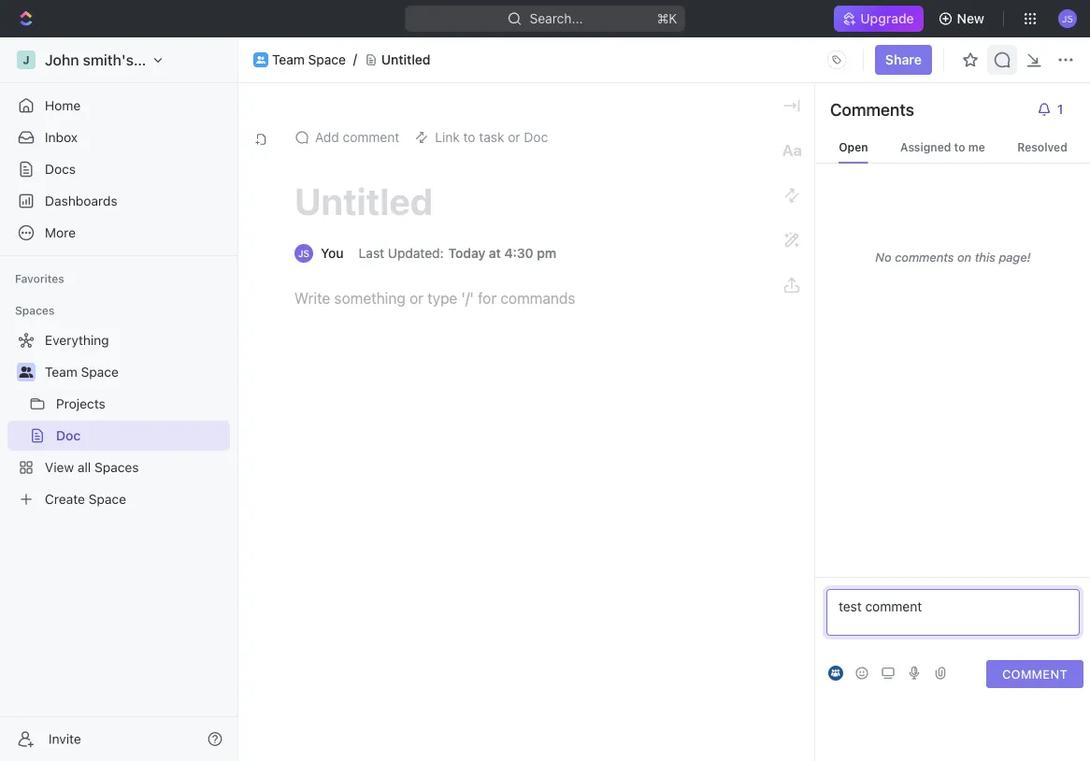 Task type: describe. For each thing, give the bounding box(es) containing it.
tree inside sidebar navigation
[[7, 325, 230, 514]]

resolved
[[1017, 140, 1068, 153]]

assigned
[[900, 140, 951, 153]]

last
[[359, 245, 384, 261]]

link
[[435, 129, 460, 145]]

inbox
[[45, 129, 78, 145]]

page!
[[999, 250, 1031, 264]]

0 horizontal spatial js
[[298, 248, 309, 259]]

task
[[479, 129, 504, 145]]

comments
[[830, 99, 914, 119]]

no
[[876, 250, 892, 264]]

team space link for user group image inside tree
[[45, 357, 226, 387]]

upgrade
[[861, 11, 914, 26]]

smith's
[[83, 51, 134, 69]]

doc inside tree
[[56, 428, 81, 443]]

doc inside dropdown button
[[524, 129, 548, 145]]

docs link
[[7, 154, 230, 184]]

everything
[[45, 332, 109, 348]]

1
[[1057, 101, 1063, 117]]

create space
[[45, 491, 126, 507]]

0 vertical spatial user group image
[[256, 56, 266, 63]]

me
[[968, 140, 985, 153]]

to for assigned
[[954, 140, 965, 153]]

all
[[78, 460, 91, 475]]

js button
[[1053, 4, 1083, 34]]

js inside dropdown button
[[1062, 13, 1073, 24]]

space for team space "link" within tree
[[81, 364, 119, 380]]

share
[[885, 52, 922, 67]]

home link
[[7, 91, 230, 121]]

favorites
[[15, 272, 64, 285]]

search...
[[530, 11, 583, 26]]

at
[[489, 245, 501, 261]]

2 vertical spatial space
[[89, 491, 126, 507]]

inbox link
[[7, 122, 230, 152]]

workspace
[[137, 51, 215, 69]]

comment
[[1002, 667, 1068, 681]]

open
[[839, 140, 868, 153]]

today
[[448, 245, 485, 261]]

doc link
[[56, 421, 226, 451]]

more button
[[7, 218, 230, 248]]

team for team space "link" within tree
[[45, 364, 77, 380]]

link to task or doc
[[435, 129, 548, 145]]

pm
[[537, 245, 556, 261]]

john smith's workspace
[[45, 51, 215, 69]]

create space link
[[7, 484, 226, 514]]

dashboards
[[45, 193, 117, 209]]

1 button
[[1029, 94, 1076, 124]]



Task type: vqa. For each thing, say whether or not it's contained in the screenshot.
Task sidebar navigation tab list
no



Task type: locate. For each thing, give the bounding box(es) containing it.
untitled up 'add comment' on the left top
[[381, 52, 431, 67]]

assigned to me
[[900, 140, 985, 153]]

or
[[508, 129, 520, 145]]

john smith's workspace, , element
[[17, 50, 36, 69]]

0 horizontal spatial spaces
[[15, 304, 55, 317]]

test
[[839, 599, 862, 614]]

projects
[[56, 396, 105, 411]]

1 vertical spatial doc
[[56, 428, 81, 443]]

0 vertical spatial team
[[272, 52, 305, 67]]

0 vertical spatial js
[[1062, 13, 1073, 24]]

1 horizontal spatial js
[[1062, 13, 1073, 24]]

space up add
[[308, 52, 346, 67]]

1 vertical spatial untitled
[[295, 179, 433, 223]]

0 vertical spatial team space link
[[272, 52, 346, 68]]

sidebar navigation
[[0, 37, 242, 761]]

team space up add
[[272, 52, 346, 67]]

last updated: today at 4:30 pm
[[359, 245, 556, 261]]

projects link
[[56, 389, 226, 419]]

team for team space "link" associated with the topmost user group image
[[272, 52, 305, 67]]

to right link
[[463, 129, 475, 145]]

docs
[[45, 161, 76, 177]]

0 vertical spatial comment
[[343, 129, 399, 145]]

spaces inside view all spaces link
[[94, 460, 139, 475]]

doc up the "view"
[[56, 428, 81, 443]]

comment
[[343, 129, 399, 145], [865, 599, 922, 614]]

team space inside tree
[[45, 364, 119, 380]]

space down everything link
[[81, 364, 119, 380]]

0 horizontal spatial to
[[463, 129, 475, 145]]

view all spaces
[[45, 460, 139, 475]]

link to task or doc button
[[407, 124, 556, 151]]

untitled up the last
[[295, 179, 433, 223]]

untitled
[[381, 52, 431, 67], [295, 179, 433, 223]]

no comments on this page!
[[876, 250, 1031, 264]]

1 vertical spatial team space
[[45, 364, 119, 380]]

0 vertical spatial doc
[[524, 129, 548, 145]]

space down view all spaces link
[[89, 491, 126, 507]]

john
[[45, 51, 79, 69]]

doc right or
[[524, 129, 548, 145]]

team space link for the topmost user group image
[[272, 52, 346, 68]]

js left the you
[[298, 248, 309, 259]]

spaces
[[15, 304, 55, 317], [94, 460, 139, 475]]

you
[[321, 245, 344, 261]]

4:30
[[504, 245, 533, 261]]

1 vertical spatial user group image
[[19, 367, 33, 378]]

team space link
[[272, 52, 346, 68], [45, 357, 226, 387]]

to for link
[[463, 129, 475, 145]]

1 horizontal spatial comment
[[865, 599, 922, 614]]

1 horizontal spatial doc
[[524, 129, 548, 145]]

0 horizontal spatial team space link
[[45, 357, 226, 387]]

this
[[975, 250, 996, 264]]

team
[[272, 52, 305, 67], [45, 364, 77, 380]]

comments
[[895, 250, 954, 264]]

to inside dropdown button
[[463, 129, 475, 145]]

to left the me
[[954, 140, 965, 153]]

everything link
[[7, 325, 226, 355]]

0 vertical spatial team space
[[272, 52, 346, 67]]

comment button
[[986, 660, 1084, 688]]

1 vertical spatial comment
[[865, 599, 922, 614]]

user group image inside tree
[[19, 367, 33, 378]]

team space up projects
[[45, 364, 119, 380]]

dashboards link
[[7, 186, 230, 216]]

comment right test
[[865, 599, 922, 614]]

0 horizontal spatial comment
[[343, 129, 399, 145]]

on
[[957, 250, 972, 264]]

tree
[[7, 325, 230, 514]]

j
[[23, 53, 30, 66]]

0 horizontal spatial doc
[[56, 428, 81, 443]]

spaces up create space link in the bottom of the page
[[94, 460, 139, 475]]

0 vertical spatial spaces
[[15, 304, 55, 317]]

comment for add comment
[[343, 129, 399, 145]]

new button
[[931, 4, 996, 34]]

test comment
[[839, 599, 922, 614]]

1 vertical spatial team space link
[[45, 357, 226, 387]]

0 horizontal spatial team space
[[45, 364, 119, 380]]

team space link inside tree
[[45, 357, 226, 387]]

team space link up add
[[272, 52, 346, 68]]

spaces down favorites "button"
[[15, 304, 55, 317]]

comment for test comment
[[865, 599, 922, 614]]

favorites button
[[7, 267, 72, 290]]

team space link up projects link
[[45, 357, 226, 387]]

0 vertical spatial untitled
[[381, 52, 431, 67]]

1 horizontal spatial to
[[954, 140, 965, 153]]

more
[[45, 225, 76, 240]]

1 horizontal spatial user group image
[[256, 56, 266, 63]]

team inside tree
[[45, 364, 77, 380]]

doc
[[524, 129, 548, 145], [56, 428, 81, 443]]

0 horizontal spatial user group image
[[19, 367, 33, 378]]

0 horizontal spatial team
[[45, 364, 77, 380]]

1 horizontal spatial team space
[[272, 52, 346, 67]]

add comment
[[315, 129, 399, 145]]

1 horizontal spatial spaces
[[94, 460, 139, 475]]

⌘k
[[657, 11, 677, 26]]

js
[[1062, 13, 1073, 24], [298, 248, 309, 259]]

view all spaces link
[[7, 453, 226, 482]]

dropdown menu image
[[822, 45, 852, 75]]

1 vertical spatial js
[[298, 248, 309, 259]]

upgrade link
[[834, 6, 923, 32]]

view
[[45, 460, 74, 475]]

1 horizontal spatial team
[[272, 52, 305, 67]]

updated:
[[388, 245, 444, 261]]

team space
[[272, 52, 346, 67], [45, 364, 119, 380]]

tree containing everything
[[7, 325, 230, 514]]

1 vertical spatial space
[[81, 364, 119, 380]]

to
[[463, 129, 475, 145], [954, 140, 965, 153]]

add
[[315, 129, 339, 145]]

0 vertical spatial space
[[308, 52, 346, 67]]

js up 1
[[1062, 13, 1073, 24]]

1 horizontal spatial team space link
[[272, 52, 346, 68]]

space
[[308, 52, 346, 67], [81, 364, 119, 380], [89, 491, 126, 507]]

home
[[45, 98, 81, 113]]

comment right add
[[343, 129, 399, 145]]

user group image
[[256, 56, 266, 63], [19, 367, 33, 378]]

space for team space "link" associated with the topmost user group image
[[308, 52, 346, 67]]

1 vertical spatial team
[[45, 364, 77, 380]]

1 vertical spatial spaces
[[94, 460, 139, 475]]

new
[[957, 11, 985, 26]]

invite
[[49, 731, 81, 747]]

create
[[45, 491, 85, 507]]



